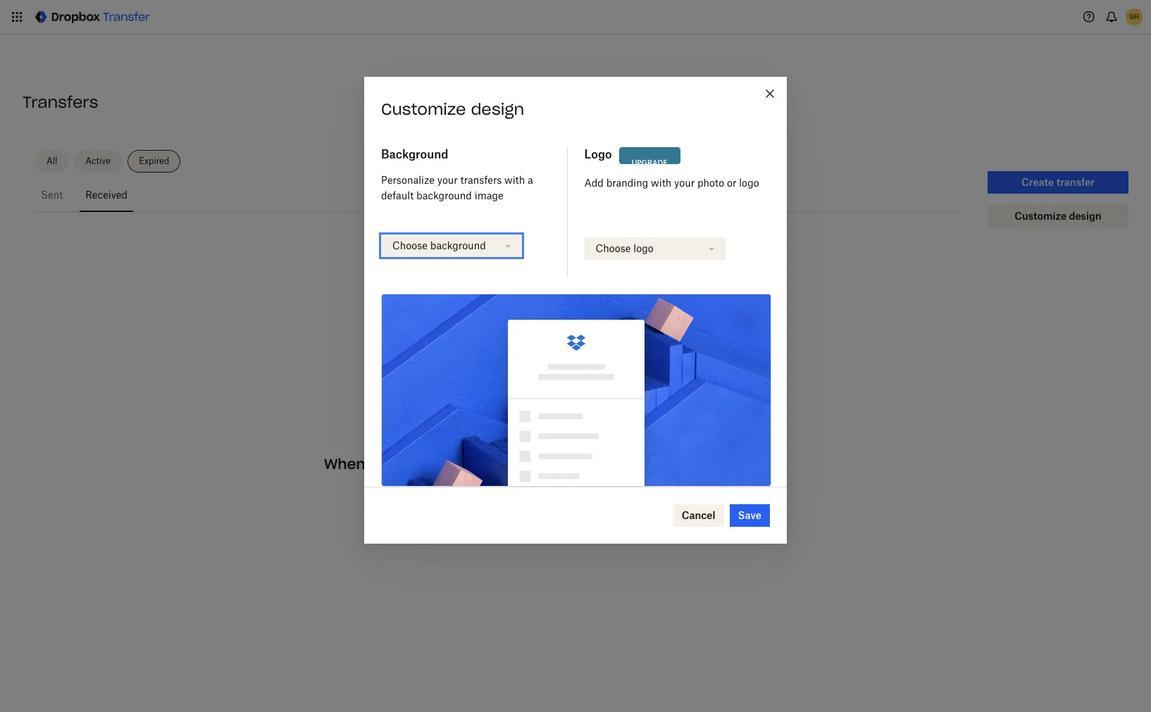 Task type: vqa. For each thing, say whether or not it's contained in the screenshot.
'Search in folder "Dropbox"' text box
no



Task type: describe. For each thing, give the bounding box(es) containing it.
them
[[566, 492, 590, 504]]

1 horizontal spatial logo
[[739, 177, 759, 189]]

it
[[538, 455, 548, 473]]

customize design
[[381, 99, 524, 119]]

once
[[378, 492, 403, 504]]

all
[[46, 156, 57, 166]]

a inside the personalize your transfers with a default background image
[[528, 174, 533, 186]]

here
[[636, 455, 669, 473]]

all button
[[35, 150, 69, 173]]

choose logo button
[[582, 235, 727, 262]]

expired button
[[127, 150, 181, 173]]

add
[[584, 177, 604, 189]]

customize
[[381, 99, 466, 119]]

active
[[85, 156, 111, 166]]

1 horizontal spatial with
[[651, 177, 672, 189]]

your for personalize your transfers with a default background image
[[437, 174, 458, 186]]

file transfers settings modal dialog
[[364, 7, 787, 712]]

personalize
[[381, 174, 435, 186]]

photo
[[697, 177, 724, 189]]

when you receive a transfer, it will appear here
[[324, 455, 669, 473]]

logo
[[584, 147, 612, 161]]

when
[[324, 455, 365, 473]]

2 horizontal spatial your
[[674, 177, 695, 189]]

sent
[[41, 189, 63, 201]]

save button
[[729, 504, 770, 527]]

choose background
[[392, 240, 486, 252]]

1 vertical spatial you
[[506, 492, 523, 504]]

your for once your transfers expire, you can find them here.
[[405, 492, 426, 504]]

choose logo
[[596, 242, 654, 254]]

background
[[381, 147, 448, 161]]

expired
[[139, 156, 169, 166]]

add branding with your photo or logo
[[584, 177, 759, 189]]

choose for choose logo
[[596, 242, 631, 254]]



Task type: locate. For each thing, give the bounding box(es) containing it.
transfers inside the personalize your transfers with a default background image
[[460, 174, 502, 186]]

1 horizontal spatial a
[[528, 174, 533, 186]]

your
[[437, 174, 458, 186], [674, 177, 695, 189], [405, 492, 426, 504]]

0 horizontal spatial you
[[370, 455, 396, 473]]

a right receive
[[459, 455, 468, 473]]

0 vertical spatial transfers
[[460, 174, 502, 186]]

0 vertical spatial a
[[528, 174, 533, 186]]

transfers for expire,
[[429, 492, 470, 504]]

upgrade button
[[619, 147, 680, 174]]

cancel button
[[673, 504, 724, 527]]

choose background button
[[379, 233, 524, 259]]

save
[[738, 509, 762, 521]]

tab list containing sent
[[35, 178, 958, 212]]

image
[[475, 190, 504, 202]]

1 vertical spatial logo
[[634, 242, 654, 254]]

0 horizontal spatial choose
[[392, 240, 428, 252]]

your right once
[[405, 492, 426, 504]]

background inside dropdown button
[[430, 240, 486, 252]]

receive
[[400, 455, 454, 473]]

transfers up image
[[460, 174, 502, 186]]

appear
[[579, 455, 632, 473]]

background down personalize
[[416, 190, 472, 202]]

with inside the personalize your transfers with a default background image
[[504, 174, 525, 186]]

tab list
[[35, 178, 958, 212]]

transfers
[[23, 92, 98, 112]]

0 vertical spatial you
[[370, 455, 396, 473]]

0 horizontal spatial logo
[[634, 242, 654, 254]]

upgrade
[[632, 159, 668, 167]]

background inside the personalize your transfers with a default background image
[[416, 190, 472, 202]]

your inside the personalize your transfers with a default background image
[[437, 174, 458, 186]]

logo right 'or'
[[739, 177, 759, 189]]

choose inside popup button
[[596, 242, 631, 254]]

transfer,
[[472, 455, 533, 473]]

you left "can"
[[506, 492, 523, 504]]

active button
[[74, 150, 122, 173]]

cancel
[[682, 509, 715, 521]]

your right personalize
[[437, 174, 458, 186]]

default
[[381, 190, 414, 202]]

once your transfers expire, you can find them here.
[[378, 492, 615, 504]]

logo inside the choose logo popup button
[[634, 242, 654, 254]]

received
[[85, 189, 128, 201]]

choose down default
[[392, 240, 428, 252]]

here.
[[593, 492, 615, 504]]

1 horizontal spatial your
[[437, 174, 458, 186]]

personalize your transfers with a default background image
[[381, 174, 533, 202]]

logo down branding
[[634, 242, 654, 254]]

transfers for with
[[460, 174, 502, 186]]

logo upgrade
[[584, 147, 668, 167]]

a left add
[[528, 174, 533, 186]]

your left photo
[[674, 177, 695, 189]]

with
[[504, 174, 525, 186], [651, 177, 672, 189]]

sent tab
[[35, 178, 68, 212]]

0 horizontal spatial a
[[459, 455, 468, 473]]

1 vertical spatial background
[[430, 240, 486, 252]]

you
[[370, 455, 396, 473], [506, 492, 523, 504]]

design
[[471, 99, 524, 119]]

can
[[525, 492, 542, 504]]

background down the personalize your transfers with a default background image
[[430, 240, 486, 252]]

1 horizontal spatial you
[[506, 492, 523, 504]]

1 vertical spatial transfers
[[429, 492, 470, 504]]

choose down branding
[[596, 242, 631, 254]]

background
[[416, 190, 472, 202], [430, 240, 486, 252]]

transfers
[[460, 174, 502, 186], [429, 492, 470, 504]]

logo
[[739, 177, 759, 189], [634, 242, 654, 254]]

choose inside dropdown button
[[392, 240, 428, 252]]

1 vertical spatial a
[[459, 455, 468, 473]]

find
[[545, 492, 563, 504]]

a
[[528, 174, 533, 186], [459, 455, 468, 473]]

you up once
[[370, 455, 396, 473]]

transfers left expire,
[[429, 492, 470, 504]]

choose
[[392, 240, 428, 252], [596, 242, 631, 254]]

0 horizontal spatial your
[[405, 492, 426, 504]]

branding
[[606, 177, 648, 189]]

1 horizontal spatial choose
[[596, 242, 631, 254]]

0 vertical spatial background
[[416, 190, 472, 202]]

choose for choose background
[[392, 240, 428, 252]]

0 vertical spatial logo
[[739, 177, 759, 189]]

or
[[727, 177, 736, 189]]

received tab
[[80, 178, 133, 212]]

expire,
[[473, 492, 503, 504]]

will
[[552, 455, 575, 473]]

0 horizontal spatial with
[[504, 174, 525, 186]]



